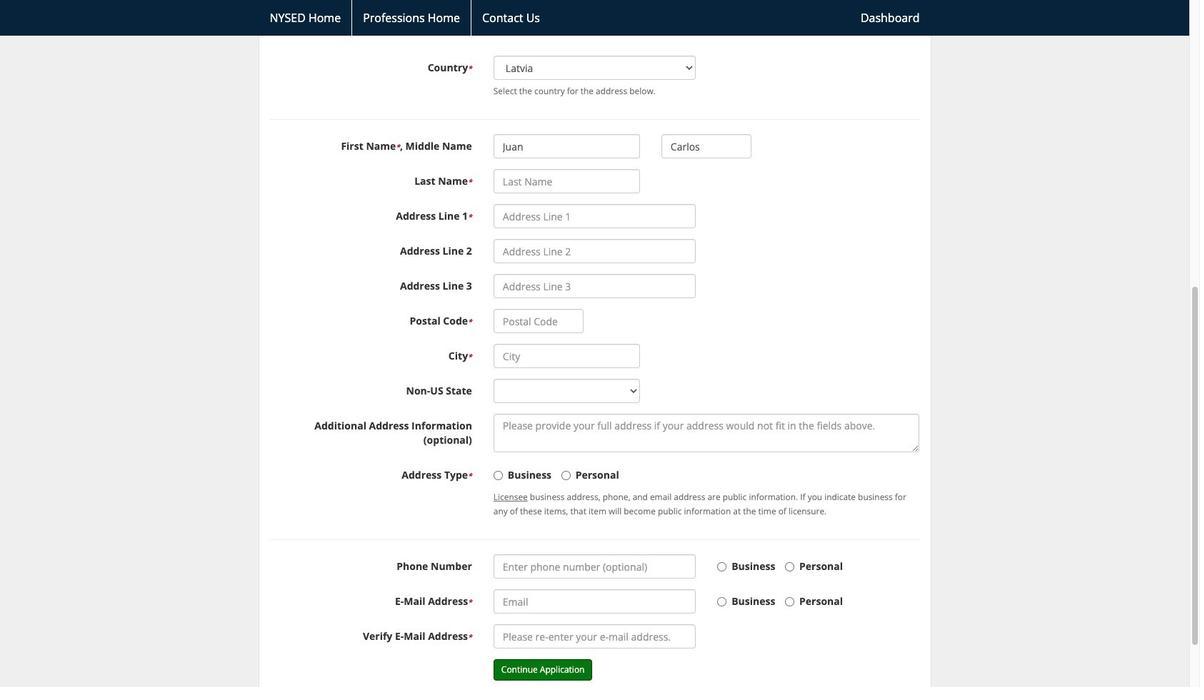 Task type: describe. For each thing, give the bounding box(es) containing it.
Postal Code text field
[[494, 309, 584, 334]]

First Name text field
[[494, 134, 640, 159]]

Email text field
[[494, 590, 696, 615]]

Last Name text field
[[494, 169, 640, 194]]

Please re-enter your e-mail address. text field
[[494, 625, 696, 650]]

Address Line 1 text field
[[494, 204, 696, 229]]

Address Line 2 text field
[[494, 239, 696, 264]]



Task type: vqa. For each thing, say whether or not it's contained in the screenshot.
the arrow circle right icon
no



Task type: locate. For each thing, give the bounding box(es) containing it.
Address Line 3 text field
[[494, 274, 696, 299]]

Enter phone number (optional) text field
[[494, 555, 696, 580]]

ID text field
[[494, 0, 640, 6]]

City text field
[[494, 344, 640, 369]]

Middle Name text field
[[661, 134, 752, 159]]

Please provide your full address if your address would not fit in the fields above. text field
[[494, 414, 920, 453]]

None submit
[[494, 660, 593, 682]]

None radio
[[717, 563, 727, 572], [785, 563, 794, 572], [717, 598, 727, 607], [785, 598, 794, 607], [717, 563, 727, 572], [785, 563, 794, 572], [717, 598, 727, 607], [785, 598, 794, 607]]

None radio
[[494, 472, 503, 481], [561, 472, 571, 481], [494, 472, 503, 481], [561, 472, 571, 481]]



